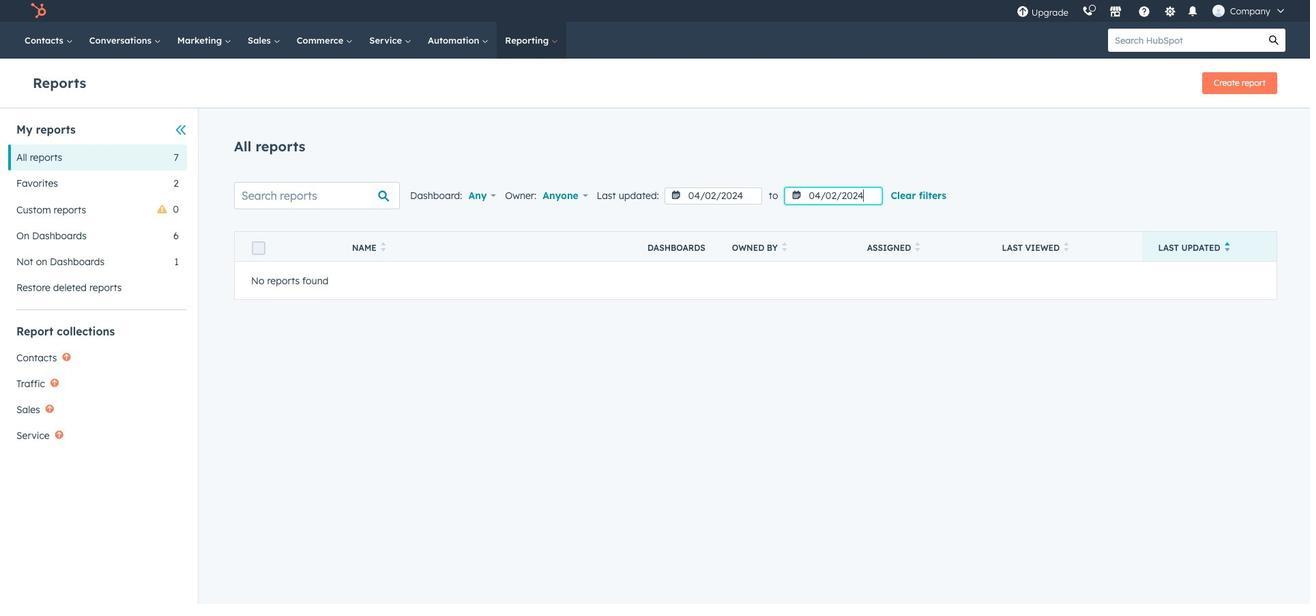 Task type: locate. For each thing, give the bounding box(es) containing it.
press to sort. image
[[381, 242, 386, 252], [782, 242, 787, 252], [1065, 242, 1070, 252]]

press to sort. element
[[381, 242, 386, 254], [782, 242, 787, 254], [916, 242, 921, 254], [1065, 242, 1070, 254]]

ascending sort. press to sort descending. image
[[1225, 242, 1230, 252]]

2 horizontal spatial press to sort. image
[[1065, 242, 1070, 252]]

2 mm/dd/yyyy text field from the left
[[786, 188, 883, 205]]

3 press to sort. element from the left
[[916, 242, 921, 254]]

ascending sort. press to sort descending. element
[[1225, 242, 1230, 254]]

2 press to sort. element from the left
[[782, 242, 787, 254]]

menu
[[1010, 0, 1295, 22]]

1 horizontal spatial mm/dd/yyyy text field
[[786, 188, 883, 205]]

1 press to sort. element from the left
[[381, 242, 386, 254]]

1 press to sort. image from the left
[[381, 242, 386, 252]]

MM/DD/YYYY text field
[[665, 188, 763, 205], [786, 188, 883, 205]]

Search HubSpot search field
[[1109, 29, 1263, 52]]

Search reports search field
[[234, 182, 400, 210]]

0 horizontal spatial press to sort. image
[[381, 242, 386, 252]]

jacob simon image
[[1213, 5, 1225, 17]]

1 horizontal spatial press to sort. image
[[782, 242, 787, 252]]

1 mm/dd/yyyy text field from the left
[[665, 188, 763, 205]]

0 horizontal spatial mm/dd/yyyy text field
[[665, 188, 763, 205]]

banner
[[33, 68, 1278, 94]]

4 press to sort. element from the left
[[1065, 242, 1070, 254]]



Task type: describe. For each thing, give the bounding box(es) containing it.
3 press to sort. image from the left
[[1065, 242, 1070, 252]]

report filters element
[[8, 122, 187, 301]]

marketplaces image
[[1110, 6, 1122, 18]]

2 press to sort. image from the left
[[782, 242, 787, 252]]

report collections element
[[8, 324, 187, 449]]

press to sort. image
[[916, 242, 921, 252]]



Task type: vqa. For each thing, say whether or not it's contained in the screenshot.
3rd Press to sort. image
yes



